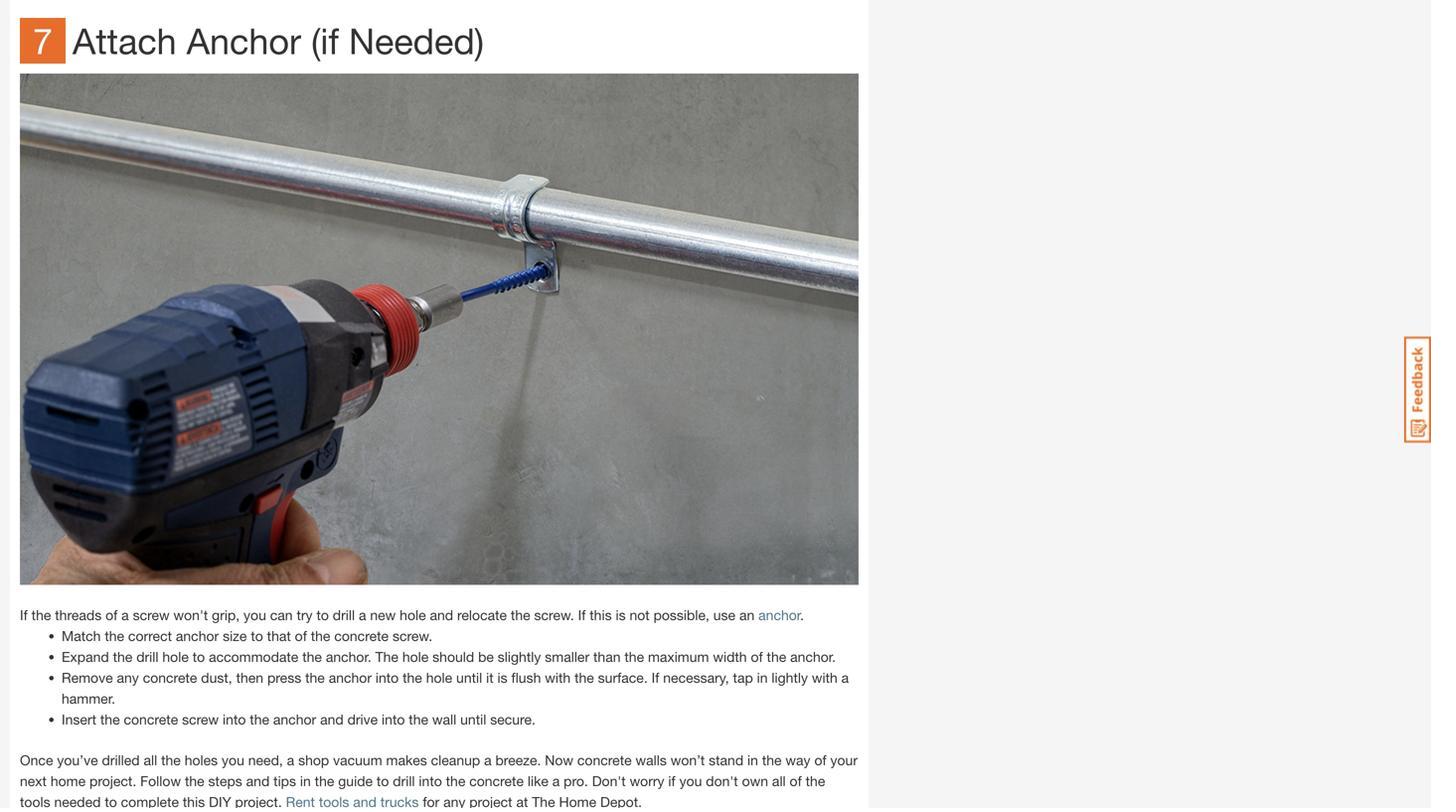 Task type: locate. For each thing, give the bounding box(es) containing it.
diy
[[209, 794, 231, 808]]

0 horizontal spatial this
[[183, 794, 205, 808]]

1 vertical spatial screw.
[[393, 628, 433, 644]]

of up tap
[[751, 649, 763, 665]]

anchor
[[759, 607, 801, 623], [176, 628, 219, 644], [329, 670, 372, 686], [273, 711, 316, 728]]

in up own
[[748, 752, 759, 769]]

1 horizontal spatial this
[[590, 607, 612, 623]]

own
[[742, 773, 769, 789]]

is
[[616, 607, 626, 623], [498, 670, 508, 686]]

drill left new
[[333, 607, 355, 623]]

0 vertical spatial is
[[616, 607, 626, 623]]

2 horizontal spatial drill
[[393, 773, 415, 789]]

guide
[[338, 773, 373, 789]]

and
[[430, 607, 454, 623], [320, 711, 344, 728], [246, 773, 270, 789]]

steps
[[208, 773, 242, 789]]

you left can
[[244, 607, 266, 623]]

1 vertical spatial until
[[460, 711, 487, 728]]

is right it
[[498, 670, 508, 686]]

1 horizontal spatial screw.
[[534, 607, 574, 623]]

0 vertical spatial project.
[[90, 773, 136, 789]]

and left relocate
[[430, 607, 454, 623]]

anchor down won't
[[176, 628, 219, 644]]

correct
[[128, 628, 172, 644]]

2 with from the left
[[812, 670, 838, 686]]

a up tips
[[287, 752, 294, 769]]

attach
[[73, 19, 177, 61]]

in right tap
[[757, 670, 768, 686]]

drill down makes
[[393, 773, 415, 789]]

worry
[[630, 773, 665, 789]]

2 horizontal spatial and
[[430, 607, 454, 623]]

to right needed
[[105, 794, 117, 808]]

of right 'threads'
[[105, 607, 118, 623]]

2 vertical spatial and
[[246, 773, 270, 789]]

anchor.
[[326, 649, 372, 665], [791, 649, 836, 665]]

complete
[[121, 794, 179, 808]]

hole right new
[[400, 607, 426, 623]]

0 horizontal spatial with
[[545, 670, 571, 686]]

wall
[[432, 711, 457, 728]]

maximum
[[648, 649, 709, 665]]

size
[[223, 628, 247, 644]]

until right wall at left bottom
[[460, 711, 487, 728]]

1 vertical spatial this
[[183, 794, 205, 808]]

if up smaller
[[578, 607, 586, 623]]

a
[[121, 607, 129, 623], [359, 607, 366, 623], [842, 670, 849, 686], [287, 752, 294, 769], [484, 752, 492, 769], [553, 773, 560, 789]]

you right if at the bottom left of the page
[[680, 773, 702, 789]]

0 horizontal spatial drill
[[136, 649, 159, 665]]

anchor down press
[[273, 711, 316, 728]]

any
[[117, 670, 139, 686]]

screw up holes
[[182, 711, 219, 728]]

1 vertical spatial all
[[772, 773, 786, 789]]

hammer.
[[62, 690, 115, 707]]

then
[[236, 670, 264, 686]]

with down smaller
[[545, 670, 571, 686]]

is left 'not'
[[616, 607, 626, 623]]

if down maximum
[[652, 670, 660, 686]]

0 horizontal spatial is
[[498, 670, 508, 686]]

walls
[[636, 752, 667, 769]]

0 horizontal spatial and
[[246, 773, 270, 789]]

relocate
[[457, 607, 507, 623]]

1 horizontal spatial with
[[812, 670, 838, 686]]

if left 'threads'
[[20, 607, 28, 623]]

0 vertical spatial in
[[757, 670, 768, 686]]

in
[[757, 670, 768, 686], [748, 752, 759, 769], [300, 773, 311, 789]]

anchor. left the
[[326, 649, 372, 665]]

screw. up smaller
[[534, 607, 574, 623]]

screw
[[133, 607, 170, 623], [182, 711, 219, 728]]

1 vertical spatial drill
[[136, 649, 159, 665]]

you inside if the threads of a screw won't grip, you can try to drill a new hole and relocate the screw. if this is not possible, use an anchor . match the correct anchor size to that of the concrete screw. expand the drill hole to accommodate the anchor. the hole should be slightly smaller than the maximum width of the anchor. remove any concrete dust, then press the anchor into the hole until it is flush with the surface. if necessary, tap in lightly with a hammer. insert the concrete screw into the anchor and drive into the wall until secure.
[[244, 607, 266, 623]]

project. down the drilled
[[90, 773, 136, 789]]

0 vertical spatial screw
[[133, 607, 170, 623]]

2 vertical spatial drill
[[393, 773, 415, 789]]

if
[[669, 773, 676, 789]]

project. down tips
[[235, 794, 282, 808]]

screw up correct
[[133, 607, 170, 623]]

smaller
[[545, 649, 590, 665]]

0 vertical spatial you
[[244, 607, 266, 623]]

until
[[456, 670, 482, 686], [460, 711, 487, 728]]

until left it
[[456, 670, 482, 686]]

won't
[[174, 607, 208, 623]]

1 vertical spatial and
[[320, 711, 344, 728]]

anchor. up lightly
[[791, 649, 836, 665]]

all right own
[[772, 773, 786, 789]]

than
[[594, 649, 621, 665]]

accommodate
[[209, 649, 299, 665]]

1 horizontal spatial is
[[616, 607, 626, 623]]

of
[[105, 607, 118, 623], [295, 628, 307, 644], [751, 649, 763, 665], [815, 752, 827, 769], [790, 773, 802, 789]]

0 horizontal spatial anchor.
[[326, 649, 372, 665]]

0 horizontal spatial project.
[[90, 773, 136, 789]]

necessary,
[[663, 670, 729, 686]]

screw. up the
[[393, 628, 433, 644]]

2 horizontal spatial if
[[652, 670, 660, 686]]

0 vertical spatial all
[[144, 752, 157, 769]]

concrete
[[334, 628, 389, 644], [143, 670, 197, 686], [124, 711, 178, 728], [578, 752, 632, 769], [470, 773, 524, 789]]

flush
[[512, 670, 541, 686]]

all
[[144, 752, 157, 769], [772, 773, 786, 789]]

0 horizontal spatial if
[[20, 607, 28, 623]]

you
[[244, 607, 266, 623], [222, 752, 244, 769], [680, 773, 702, 789]]

with right lightly
[[812, 670, 838, 686]]

drill down correct
[[136, 649, 159, 665]]

(if
[[311, 19, 339, 61]]

drill
[[333, 607, 355, 623], [136, 649, 159, 665], [393, 773, 415, 789]]

into inside once you've drilled all the holes you need, a shop vacuum makes cleanup a breeze. now concrete walls won't stand in the way of your next home project. follow the steps and tips in the guide to drill into the concrete like a pro. don't worry if you don't own all of the tools needed to complete this diy project.
[[419, 773, 442, 789]]

hole down correct
[[162, 649, 189, 665]]

and down need,
[[246, 773, 270, 789]]

hole
[[400, 607, 426, 623], [162, 649, 189, 665], [403, 649, 429, 665], [426, 670, 453, 686]]

into down makes
[[419, 773, 442, 789]]

project.
[[90, 773, 136, 789], [235, 794, 282, 808]]

once
[[20, 752, 53, 769]]

hole down "should" at the bottom left of page
[[426, 670, 453, 686]]

1 vertical spatial you
[[222, 752, 244, 769]]

concrete right any
[[143, 670, 197, 686]]

and left drive
[[320, 711, 344, 728]]

in right tips
[[300, 773, 311, 789]]

match
[[62, 628, 101, 644]]

slightly
[[498, 649, 541, 665]]

0 horizontal spatial screw.
[[393, 628, 433, 644]]

if
[[20, 607, 28, 623], [578, 607, 586, 623], [652, 670, 660, 686]]

this
[[590, 607, 612, 623], [183, 794, 205, 808]]

1 horizontal spatial project.
[[235, 794, 282, 808]]

.
[[801, 607, 804, 623]]

don't
[[706, 773, 738, 789]]

hole right the
[[403, 649, 429, 665]]

1 horizontal spatial anchor.
[[791, 649, 836, 665]]

screw.
[[534, 607, 574, 623], [393, 628, 433, 644]]

with
[[545, 670, 571, 686], [812, 670, 838, 686]]

7
[[33, 19, 53, 61]]

drilled
[[102, 752, 140, 769]]

1 horizontal spatial all
[[772, 773, 786, 789]]

this left 'not'
[[590, 607, 612, 623]]

concrete down new
[[334, 628, 389, 644]]

this left diy
[[183, 794, 205, 808]]

grip,
[[212, 607, 240, 623]]

1 with from the left
[[545, 670, 571, 686]]

like
[[528, 773, 549, 789]]

2 vertical spatial in
[[300, 773, 311, 789]]

0 vertical spatial and
[[430, 607, 454, 623]]

a right lightly
[[842, 670, 849, 686]]

0 vertical spatial screw.
[[534, 607, 574, 623]]

won't
[[671, 752, 705, 769]]

0 vertical spatial this
[[590, 607, 612, 623]]

needed
[[54, 794, 101, 808]]

into down then
[[223, 711, 246, 728]]

width
[[713, 649, 747, 665]]

you up steps
[[222, 752, 244, 769]]

1 horizontal spatial drill
[[333, 607, 355, 623]]

press
[[267, 670, 301, 686]]

makes
[[386, 752, 427, 769]]

all up follow
[[144, 752, 157, 769]]

tips
[[274, 773, 296, 789]]

into down the
[[376, 670, 399, 686]]

be
[[478, 649, 494, 665]]

1 vertical spatial screw
[[182, 711, 219, 728]]

and inside once you've drilled all the holes you need, a shop vacuum makes cleanup a breeze. now concrete walls won't stand in the way of your next home project. follow the steps and tips in the guide to drill into the concrete like a pro. don't worry if you don't own all of the tools needed to complete this diy project.
[[246, 773, 270, 789]]

1 vertical spatial in
[[748, 752, 759, 769]]

the
[[31, 607, 51, 623], [511, 607, 531, 623], [105, 628, 124, 644], [311, 628, 331, 644], [113, 649, 133, 665], [302, 649, 322, 665], [625, 649, 644, 665], [767, 649, 787, 665], [305, 670, 325, 686], [403, 670, 422, 686], [575, 670, 594, 686], [100, 711, 120, 728], [250, 711, 269, 728], [409, 711, 429, 728], [161, 752, 181, 769], [762, 752, 782, 769], [185, 773, 204, 789], [315, 773, 334, 789], [446, 773, 466, 789], [806, 773, 826, 789]]

into
[[376, 670, 399, 686], [223, 711, 246, 728], [382, 711, 405, 728], [419, 773, 442, 789]]

anchor right an
[[759, 607, 801, 623]]

should
[[433, 649, 474, 665]]



Task type: vqa. For each thing, say whether or not it's contained in the screenshot.
Sofas link
no



Task type: describe. For each thing, give the bounding box(es) containing it.
secure.
[[490, 711, 536, 728]]

anchor
[[187, 19, 301, 61]]

next
[[20, 773, 47, 789]]

concrete down any
[[124, 711, 178, 728]]

you've
[[57, 752, 98, 769]]

concrete down breeze.
[[470, 773, 524, 789]]

home
[[51, 773, 86, 789]]

this inside if the threads of a screw won't grip, you can try to drill a new hole and relocate the screw. if this is not possible, use an anchor . match the correct anchor size to that of the concrete screw. expand the drill hole to accommodate the anchor. the hole should be slightly smaller than the maximum width of the anchor. remove any concrete dust, then press the anchor into the hole until it is flush with the surface. if necessary, tap in lightly with a hammer. insert the concrete screw into the anchor and drive into the wall until secure.
[[590, 607, 612, 623]]

1 vertical spatial project.
[[235, 794, 282, 808]]

stand
[[709, 752, 744, 769]]

needed)
[[349, 19, 484, 61]]

don't
[[592, 773, 626, 789]]

2 vertical spatial you
[[680, 773, 702, 789]]

0 horizontal spatial screw
[[133, 607, 170, 623]]

an
[[740, 607, 755, 623]]

your
[[831, 752, 858, 769]]

a left new
[[359, 607, 366, 623]]

anchor up drive
[[329, 670, 372, 686]]

expand
[[62, 649, 109, 665]]

lightly
[[772, 670, 808, 686]]

attach anchor (if needed)
[[73, 19, 484, 61]]

try
[[297, 607, 313, 623]]

tap
[[733, 670, 753, 686]]

holes
[[185, 752, 218, 769]]

not
[[630, 607, 650, 623]]

pro.
[[564, 773, 588, 789]]

remove
[[62, 670, 113, 686]]

concrete up don't
[[578, 752, 632, 769]]

2 anchor. from the left
[[791, 649, 836, 665]]

a person drilling an anchor into a wall. image
[[20, 73, 859, 585]]

need,
[[248, 752, 283, 769]]

threads
[[55, 607, 102, 623]]

1 horizontal spatial and
[[320, 711, 344, 728]]

if the threads of a screw won't grip, you can try to drill a new hole and relocate the screw. if this is not possible, use an anchor . match the correct anchor size to that of the concrete screw. expand the drill hole to accommodate the anchor. the hole should be slightly smaller than the maximum width of the anchor. remove any concrete dust, then press the anchor into the hole until it is flush with the surface. if necessary, tap in lightly with a hammer. insert the concrete screw into the anchor and drive into the wall until secure.
[[20, 607, 849, 728]]

possible,
[[654, 607, 710, 623]]

use
[[714, 607, 736, 623]]

1 anchor. from the left
[[326, 649, 372, 665]]

now
[[545, 752, 574, 769]]

1 vertical spatial is
[[498, 670, 508, 686]]

drive
[[348, 711, 378, 728]]

the
[[375, 649, 399, 665]]

1 horizontal spatial screw
[[182, 711, 219, 728]]

of down try
[[295, 628, 307, 644]]

to up dust,
[[193, 649, 205, 665]]

to right try
[[317, 607, 329, 623]]

feedback link image
[[1405, 336, 1432, 443]]

it
[[486, 670, 494, 686]]

vacuum
[[333, 752, 382, 769]]

anchor link
[[759, 607, 801, 623]]

0 vertical spatial drill
[[333, 607, 355, 623]]

a up correct
[[121, 607, 129, 623]]

a right like
[[553, 773, 560, 789]]

follow
[[140, 773, 181, 789]]

to up accommodate
[[251, 628, 263, 644]]

this inside once you've drilled all the holes you need, a shop vacuum makes cleanup a breeze. now concrete walls won't stand in the way of your next home project. follow the steps and tips in the guide to drill into the concrete like a pro. don't worry if you don't own all of the tools needed to complete this diy project.
[[183, 794, 205, 808]]

of right way on the right bottom
[[815, 752, 827, 769]]

can
[[270, 607, 293, 623]]

in inside if the threads of a screw won't grip, you can try to drill a new hole and relocate the screw. if this is not possible, use an anchor . match the correct anchor size to that of the concrete screw. expand the drill hole to accommodate the anchor. the hole should be slightly smaller than the maximum width of the anchor. remove any concrete dust, then press the anchor into the hole until it is flush with the surface. if necessary, tap in lightly with a hammer. insert the concrete screw into the anchor and drive into the wall until secure.
[[757, 670, 768, 686]]

insert
[[62, 711, 96, 728]]

once you've drilled all the holes you need, a shop vacuum makes cleanup a breeze. now concrete walls won't stand in the way of your next home project. follow the steps and tips in the guide to drill into the concrete like a pro. don't worry if you don't own all of the tools needed to complete this diy project.
[[20, 752, 858, 808]]

0 horizontal spatial all
[[144, 752, 157, 769]]

new
[[370, 607, 396, 623]]

of down way on the right bottom
[[790, 773, 802, 789]]

breeze.
[[496, 752, 541, 769]]

0 vertical spatial until
[[456, 670, 482, 686]]

shop
[[298, 752, 329, 769]]

dust,
[[201, 670, 232, 686]]

a left breeze.
[[484, 752, 492, 769]]

cleanup
[[431, 752, 480, 769]]

1 horizontal spatial if
[[578, 607, 586, 623]]

to right 'guide'
[[377, 773, 389, 789]]

drill inside once you've drilled all the holes you need, a shop vacuum makes cleanup a breeze. now concrete walls won't stand in the way of your next home project. follow the steps and tips in the guide to drill into the concrete like a pro. don't worry if you don't own all of the tools needed to complete this diy project.
[[393, 773, 415, 789]]

way
[[786, 752, 811, 769]]

tools
[[20, 794, 50, 808]]

that
[[267, 628, 291, 644]]

into right drive
[[382, 711, 405, 728]]

surface.
[[598, 670, 648, 686]]



